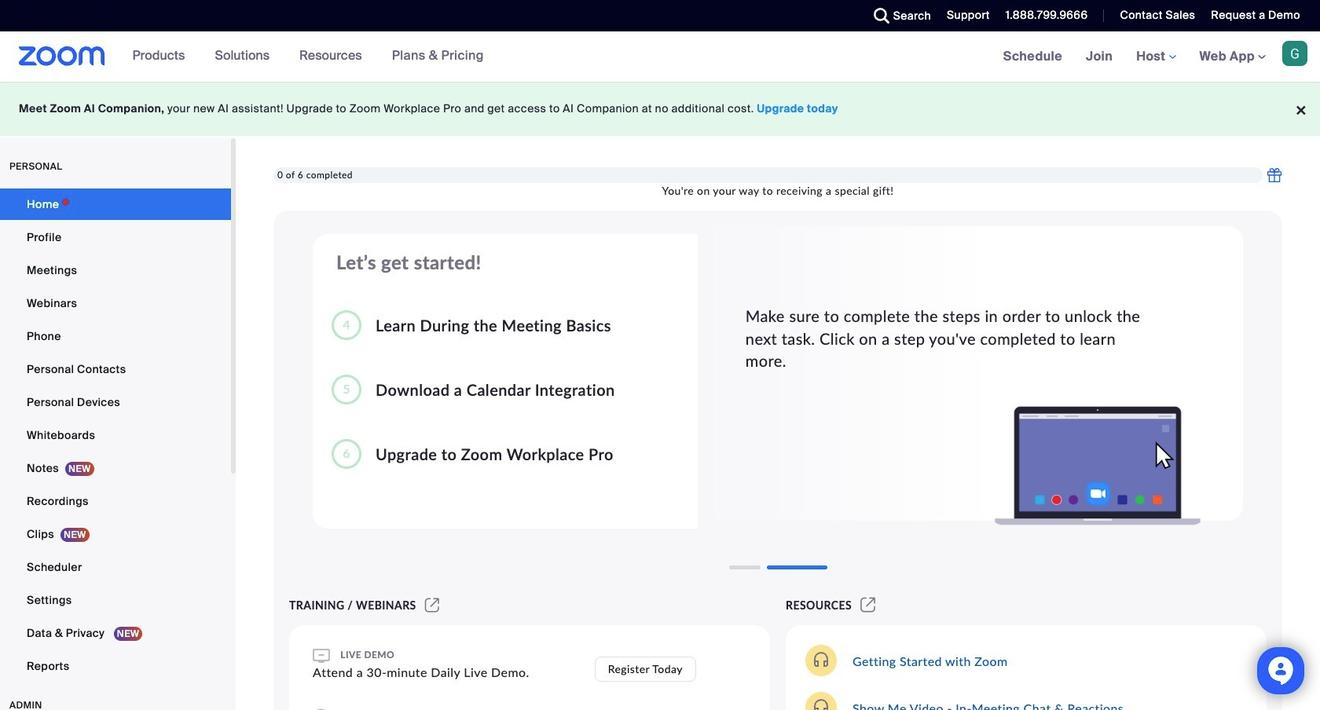 Task type: describe. For each thing, give the bounding box(es) containing it.
zoom logo image
[[19, 46, 105, 66]]



Task type: locate. For each thing, give the bounding box(es) containing it.
banner
[[0, 31, 1320, 83]]

profile picture image
[[1282, 41, 1308, 66]]

product information navigation
[[121, 31, 496, 82]]

personal menu menu
[[0, 189, 231, 684]]

window new image
[[858, 599, 878, 612]]

footer
[[0, 82, 1320, 136]]

window new image
[[423, 599, 442, 612]]

meetings navigation
[[991, 31, 1320, 83]]



Task type: vqa. For each thing, say whether or not it's contained in the screenshot.
the zoom sign up banner image
no



